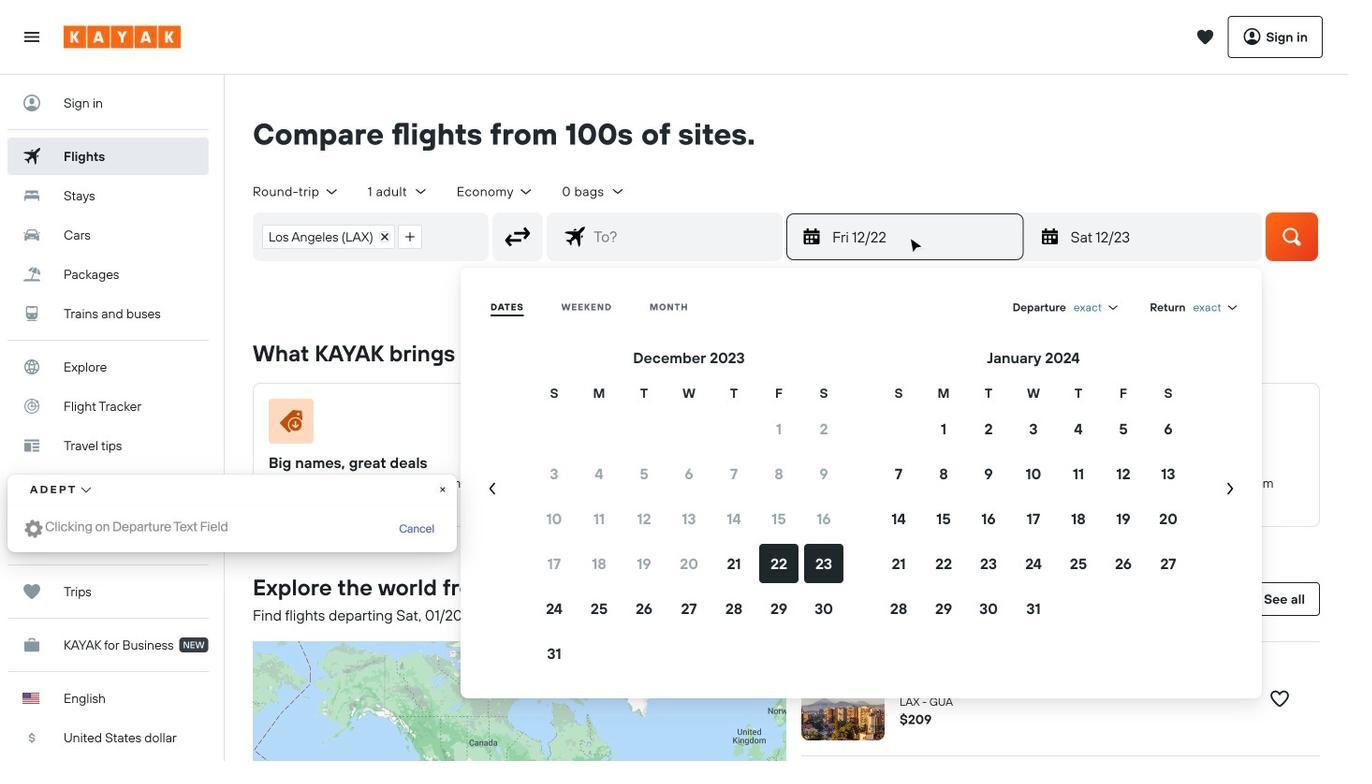 Task type: describe. For each thing, give the bounding box(es) containing it.
Cabin type Economy field
[[457, 183, 534, 200]]

remove image
[[380, 232, 389, 241]]

4 figure from the left
[[1081, 399, 1297, 451]]

Flight origin input text field
[[431, 213, 488, 260]]

friday december 22nd element
[[833, 225, 1012, 248]]

guatemala city image
[[802, 657, 885, 741]]

Month radio
[[650, 301, 689, 313]]

saturday december 23rd element
[[1071, 225, 1250, 248]]

swap departure airport and destination airport image
[[500, 219, 536, 255]]

1 list item from the left
[[262, 225, 395, 249]]



Task type: vqa. For each thing, say whether or not it's contained in the screenshot.
2nd figure from the left
yes



Task type: locate. For each thing, give the bounding box(es) containing it.
list item right remove icon
[[398, 225, 422, 249]]

list item down trip type round-trip field
[[262, 225, 395, 249]]

start date calendar input use left and right arrow keys to change day. use up and down arrow keys to change week. tab
[[468, 346, 1255, 676]]

2 figure from the left
[[539, 399, 756, 451]]

map region
[[41, 438, 1000, 761]]

None field
[[1074, 300, 1120, 314], [1193, 300, 1240, 314], [1074, 300, 1120, 314], [1193, 300, 1240, 314]]

1 horizontal spatial list item
[[398, 225, 422, 249]]

0 horizontal spatial list item
[[262, 225, 395, 249]]

menu
[[468, 290, 1255, 676]]

1 figure from the left
[[269, 399, 485, 451]]

figure
[[269, 399, 485, 451], [539, 399, 756, 451], [810, 399, 1026, 451], [1081, 399, 1297, 451]]

Dates radio
[[491, 301, 524, 313]]

list
[[254, 213, 431, 260]]

Flight destination input text field
[[586, 213, 782, 260]]

3 figure from the left
[[810, 399, 1026, 451]]

Trip type Round-trip field
[[253, 183, 340, 200]]

Weekend radio
[[561, 301, 612, 313]]

list item
[[262, 225, 395, 249], [398, 225, 422, 249]]

navigation menu image
[[22, 28, 41, 46]]

united states (english) image
[[22, 693, 39, 704]]

2 list item from the left
[[398, 225, 422, 249]]



